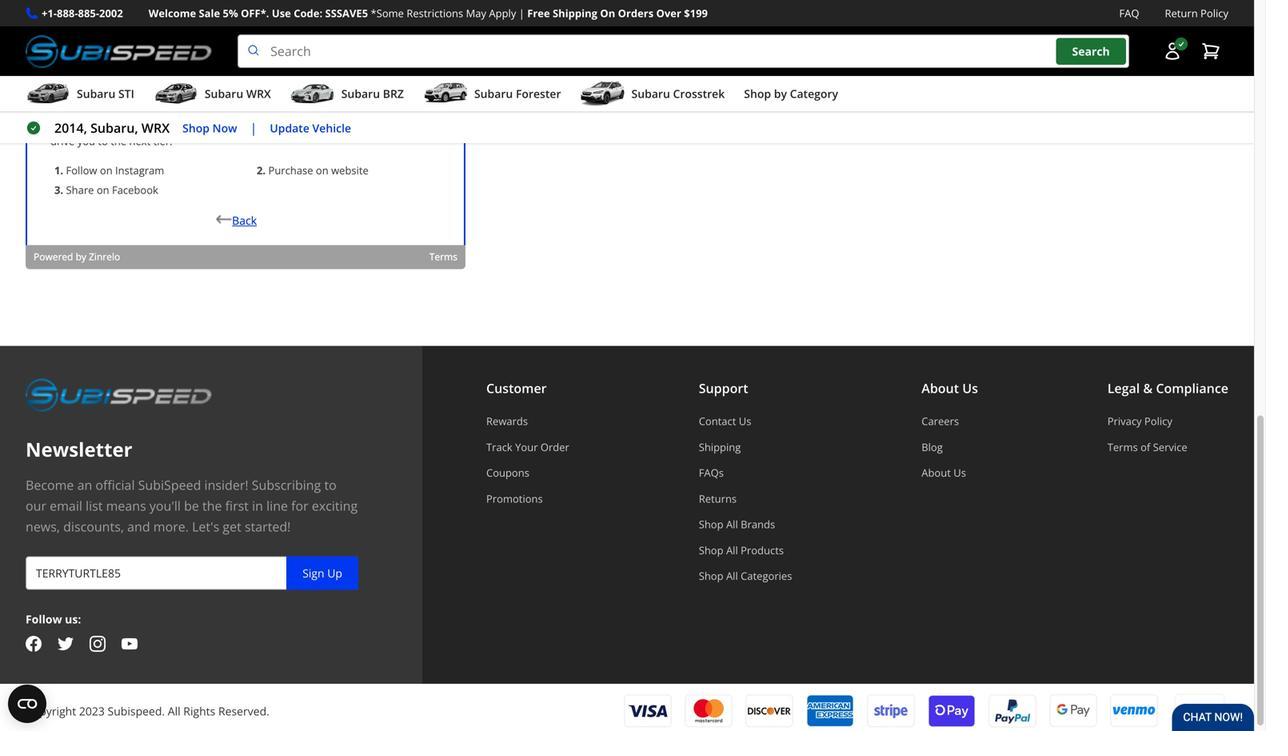 Task type: vqa. For each thing, say whether or not it's contained in the screenshot.
2022 dropdown button
no



Task type: describe. For each thing, give the bounding box(es) containing it.
official
[[96, 477, 135, 494]]

blog link
[[922, 440, 979, 454]]

sti
[[118, 86, 134, 101]]

mastercard image
[[685, 695, 733, 728]]

all for categories
[[727, 569, 738, 584]]

of
[[1141, 440, 1151, 454]]

instagram logo image
[[90, 636, 106, 652]]

facebook logo image
[[26, 636, 42, 652]]

1 about from the top
[[922, 380, 960, 397]]

888-
[[57, 6, 78, 20]]

copyright
[[26, 704, 76, 719]]

email
[[50, 497, 82, 515]]

stripe image
[[868, 695, 916, 728]]

return policy
[[1166, 6, 1229, 20]]

sale
[[199, 6, 220, 20]]

now
[[213, 120, 237, 135]]

terms
[[1108, 440, 1139, 454]]

*some
[[371, 6, 404, 20]]

twitter logo image
[[58, 636, 74, 652]]

discounts,
[[63, 518, 124, 535]]

subaru wrx
[[205, 86, 271, 101]]

subaru brz
[[342, 86, 404, 101]]

+1-888-885-2002 link
[[42, 5, 123, 22]]

subaru forester
[[475, 86, 561, 101]]

order
[[541, 440, 570, 454]]

open widget image
[[8, 685, 46, 723]]

apply
[[489, 6, 516, 20]]

follow
[[26, 612, 62, 627]]

1 horizontal spatial |
[[519, 6, 525, 20]]

subaru,
[[91, 119, 138, 137]]

service
[[1154, 440, 1188, 454]]

shop now
[[183, 120, 237, 135]]

faqs link
[[699, 466, 793, 480]]

code:
[[294, 6, 323, 20]]

terms of service
[[1108, 440, 1188, 454]]

promotions link
[[487, 492, 570, 506]]

in
[[252, 497, 263, 515]]

us:
[[65, 612, 81, 627]]

restrictions
[[407, 6, 464, 20]]

privacy policy link
[[1108, 414, 1229, 429]]

let's
[[192, 518, 219, 535]]

$199
[[684, 6, 708, 20]]

follow us:
[[26, 612, 81, 627]]

faqs
[[699, 466, 724, 480]]

visa image
[[624, 695, 672, 728]]

subaru sti button
[[26, 79, 134, 111]]

subispeed
[[138, 477, 201, 494]]

and
[[127, 518, 150, 535]]

shipping link
[[699, 440, 793, 454]]

a subaru brz thumbnail image image
[[290, 82, 335, 106]]

2002
[[99, 6, 123, 20]]

rewards
[[487, 414, 528, 429]]

update vehicle button
[[270, 119, 351, 137]]

shop by category
[[744, 86, 839, 101]]

your
[[515, 440, 538, 454]]

googlepay image
[[1050, 694, 1098, 729]]

update
[[270, 120, 310, 135]]

use
[[272, 6, 291, 20]]

track your order link
[[487, 440, 570, 454]]

shop all brands link
[[699, 517, 793, 532]]

subaru for subaru wrx
[[205, 86, 243, 101]]

search input field
[[238, 35, 1130, 68]]

subaru for subaru crosstrek
[[632, 86, 671, 101]]

brands
[[741, 517, 776, 532]]

careers
[[922, 414, 960, 429]]

2 subispeed logo image from the top
[[26, 378, 212, 412]]

legal & compliance
[[1108, 380, 1229, 397]]

1 vertical spatial |
[[250, 119, 257, 137]]

all for products
[[727, 543, 738, 558]]

policy for return policy
[[1201, 6, 1229, 20]]

shop all products link
[[699, 543, 793, 558]]

privacy
[[1108, 414, 1142, 429]]

subaru for subaru forester
[[475, 86, 513, 101]]

exciting
[[312, 497, 358, 515]]

categories
[[741, 569, 793, 584]]

returns link
[[699, 492, 793, 506]]

shop all categories link
[[699, 569, 793, 584]]

careers link
[[922, 414, 979, 429]]

a subaru wrx thumbnail image image
[[154, 82, 198, 106]]

button image
[[1164, 42, 1183, 61]]

sssave5
[[325, 6, 368, 20]]

search
[[1073, 44, 1111, 59]]

return policy link
[[1166, 5, 1229, 22]]

customer
[[487, 380, 547, 397]]

sign up button
[[287, 557, 359, 590]]

copyright 2023 subispeed. all rights reserved.
[[26, 704, 270, 719]]

sign up
[[303, 566, 343, 581]]

2023
[[79, 704, 105, 719]]



Task type: locate. For each thing, give the bounding box(es) containing it.
| left free
[[519, 6, 525, 20]]

first
[[225, 497, 249, 515]]

0 vertical spatial shipping
[[553, 6, 598, 20]]

dialog
[[26, 0, 466, 269]]

885-
[[78, 6, 99, 20]]

compliance
[[1157, 380, 1229, 397]]

0 vertical spatial subispeed logo image
[[26, 35, 212, 68]]

forester
[[516, 86, 561, 101]]

be
[[184, 497, 199, 515]]

2014, subaru, wrx
[[54, 119, 170, 137]]

free
[[528, 6, 550, 20]]

shop down returns
[[699, 517, 724, 532]]

shipping left the on
[[553, 6, 598, 20]]

amex image
[[807, 695, 855, 728]]

rights
[[184, 704, 216, 719]]

shipping
[[553, 6, 598, 20], [699, 440, 741, 454]]

become an official subispeed insider! subscribing to our email list means you'll be the first in line for exciting news, discounts, and more. let's get started!
[[26, 477, 358, 535]]

1 vertical spatial policy
[[1145, 414, 1173, 429]]

orders
[[618, 6, 654, 20]]

subaru up now
[[205, 86, 243, 101]]

contact us
[[699, 414, 752, 429]]

1 vertical spatial shipping
[[699, 440, 741, 454]]

2 subaru from the left
[[205, 86, 243, 101]]

all down shop all brands
[[727, 543, 738, 558]]

products
[[741, 543, 784, 558]]

wrx down a subaru wrx thumbnail image
[[142, 119, 170, 137]]

subaru forester button
[[423, 79, 561, 111]]

subaru for subaru brz
[[342, 86, 380, 101]]

more.
[[153, 518, 189, 535]]

become
[[26, 477, 74, 494]]

policy up terms of service link
[[1145, 414, 1173, 429]]

metapay image
[[1176, 707, 1224, 716]]

welcome sale 5% off*. use code: sssave5 *some restrictions may apply | free shipping on orders over $199
[[149, 6, 708, 20]]

subaru brz button
[[290, 79, 404, 111]]

sign
[[303, 566, 325, 581]]

may
[[466, 6, 487, 20]]

shop all brands
[[699, 517, 776, 532]]

shipping down contact
[[699, 440, 741, 454]]

1 vertical spatial us
[[739, 414, 752, 429]]

all left rights
[[168, 704, 181, 719]]

us up careers link
[[963, 380, 979, 397]]

shop for shop all brands
[[699, 517, 724, 532]]

shop down shop all products
[[699, 569, 724, 584]]

promotions
[[487, 492, 543, 506]]

subaru
[[77, 86, 116, 101], [205, 86, 243, 101], [342, 86, 380, 101], [475, 86, 513, 101], [632, 86, 671, 101]]

subaru right a subaru crosstrek thumbnail image
[[632, 86, 671, 101]]

about us link
[[922, 466, 979, 480]]

0 vertical spatial |
[[519, 6, 525, 20]]

an
[[77, 477, 92, 494]]

a subaru forester thumbnail image image
[[423, 82, 468, 106]]

0 horizontal spatial |
[[250, 119, 257, 137]]

about
[[922, 380, 960, 397], [922, 466, 951, 480]]

shop for shop all categories
[[699, 569, 724, 584]]

0 horizontal spatial wrx
[[142, 119, 170, 137]]

shop for shop by category
[[744, 86, 772, 101]]

about down blog
[[922, 466, 951, 480]]

newsletter
[[26, 437, 133, 463]]

over
[[657, 6, 682, 20]]

all
[[727, 517, 738, 532], [727, 543, 738, 558], [727, 569, 738, 584], [168, 704, 181, 719]]

vehicle
[[313, 120, 351, 135]]

| right now
[[250, 119, 257, 137]]

policy for privacy policy
[[1145, 414, 1173, 429]]

1 vertical spatial subispeed logo image
[[26, 378, 212, 412]]

category
[[790, 86, 839, 101]]

track your order
[[487, 440, 570, 454]]

2014,
[[54, 119, 87, 137]]

coupons
[[487, 466, 530, 480]]

started!
[[245, 518, 291, 535]]

subscribing
[[252, 477, 321, 494]]

1 vertical spatial wrx
[[142, 119, 170, 137]]

0 vertical spatial wrx
[[246, 86, 271, 101]]

shop left now
[[183, 120, 210, 135]]

subispeed logo image down 2002
[[26, 35, 212, 68]]

list
[[86, 497, 103, 515]]

2 about us from the top
[[922, 466, 967, 480]]

subaru left brz
[[342, 86, 380, 101]]

+1-
[[42, 6, 57, 20]]

subaru crosstrek
[[632, 86, 725, 101]]

terms of service link
[[1108, 440, 1229, 454]]

3 subaru from the left
[[342, 86, 380, 101]]

1 vertical spatial about
[[922, 466, 951, 480]]

subaru left the sti
[[77, 86, 116, 101]]

shop inside dropdown button
[[744, 86, 772, 101]]

paypal image
[[989, 694, 1037, 729]]

shop for shop all products
[[699, 543, 724, 558]]

contact
[[699, 414, 737, 429]]

shop all products
[[699, 543, 784, 558]]

0 vertical spatial us
[[963, 380, 979, 397]]

shop down shop all brands
[[699, 543, 724, 558]]

1 subispeed logo image from the top
[[26, 35, 212, 68]]

shoppay image
[[928, 694, 976, 729]]

shop now link
[[183, 119, 237, 137]]

all down shop all products
[[727, 569, 738, 584]]

0 vertical spatial about us
[[922, 380, 979, 397]]

rewards link
[[487, 414, 570, 429]]

all left brands on the right of page
[[727, 517, 738, 532]]

to
[[324, 477, 337, 494]]

0 vertical spatial about
[[922, 380, 960, 397]]

subispeed.
[[108, 704, 165, 719]]

returns
[[699, 492, 737, 506]]

a subaru sti thumbnail image image
[[26, 82, 70, 106]]

welcome
[[149, 6, 196, 20]]

1 vertical spatial about us
[[922, 466, 967, 480]]

subaru left forester
[[475, 86, 513, 101]]

discover image
[[746, 695, 794, 728]]

about up the careers
[[922, 380, 960, 397]]

youtube logo image
[[122, 636, 138, 652]]

subaru sti
[[77, 86, 134, 101]]

us up 'shipping' link
[[739, 414, 752, 429]]

2 about from the top
[[922, 466, 951, 480]]

a subaru crosstrek thumbnail image image
[[581, 82, 625, 106]]

1 horizontal spatial shipping
[[699, 440, 741, 454]]

shop by category button
[[744, 79, 839, 111]]

Enter your email text field
[[26, 557, 359, 590]]

track
[[487, 440, 513, 454]]

policy right return
[[1201, 6, 1229, 20]]

contact us link
[[699, 414, 793, 429]]

insider!
[[204, 477, 249, 494]]

0 horizontal spatial policy
[[1145, 414, 1173, 429]]

reserved.
[[218, 704, 270, 719]]

wrx inside dropdown button
[[246, 86, 271, 101]]

off*.
[[241, 6, 269, 20]]

get
[[223, 518, 242, 535]]

5 subaru from the left
[[632, 86, 671, 101]]

+1-888-885-2002
[[42, 6, 123, 20]]

subispeed logo image up newsletter
[[26, 378, 212, 412]]

faq link
[[1120, 5, 1140, 22]]

us
[[963, 380, 979, 397], [739, 414, 752, 429], [954, 466, 967, 480]]

|
[[519, 6, 525, 20], [250, 119, 257, 137]]

&
[[1144, 380, 1153, 397]]

0 vertical spatial policy
[[1201, 6, 1229, 20]]

policy
[[1201, 6, 1229, 20], [1145, 414, 1173, 429]]

us for about us link at the right bottom of page
[[954, 466, 967, 480]]

1 subaru from the left
[[77, 86, 116, 101]]

venmo image
[[1111, 694, 1159, 729]]

us for the contact us link
[[739, 414, 752, 429]]

2 vertical spatial us
[[954, 466, 967, 480]]

wrx up update
[[246, 86, 271, 101]]

shop for shop now
[[183, 120, 210, 135]]

0 horizontal spatial shipping
[[553, 6, 598, 20]]

search button
[[1057, 38, 1127, 65]]

subaru for subaru sti
[[77, 86, 116, 101]]

for
[[291, 497, 309, 515]]

about us up careers link
[[922, 380, 979, 397]]

means
[[106, 497, 146, 515]]

on
[[601, 6, 616, 20]]

subispeed logo image
[[26, 35, 212, 68], [26, 378, 212, 412]]

5%
[[223, 6, 238, 20]]

shop left by
[[744, 86, 772, 101]]

us down blog link
[[954, 466, 967, 480]]

faq
[[1120, 6, 1140, 20]]

all for brands
[[727, 517, 738, 532]]

shop
[[744, 86, 772, 101], [183, 120, 210, 135], [699, 517, 724, 532], [699, 543, 724, 558], [699, 569, 724, 584]]

1 horizontal spatial policy
[[1201, 6, 1229, 20]]

1 about us from the top
[[922, 380, 979, 397]]

1 horizontal spatial wrx
[[246, 86, 271, 101]]

news,
[[26, 518, 60, 535]]

about us down blog link
[[922, 466, 967, 480]]

4 subaru from the left
[[475, 86, 513, 101]]



